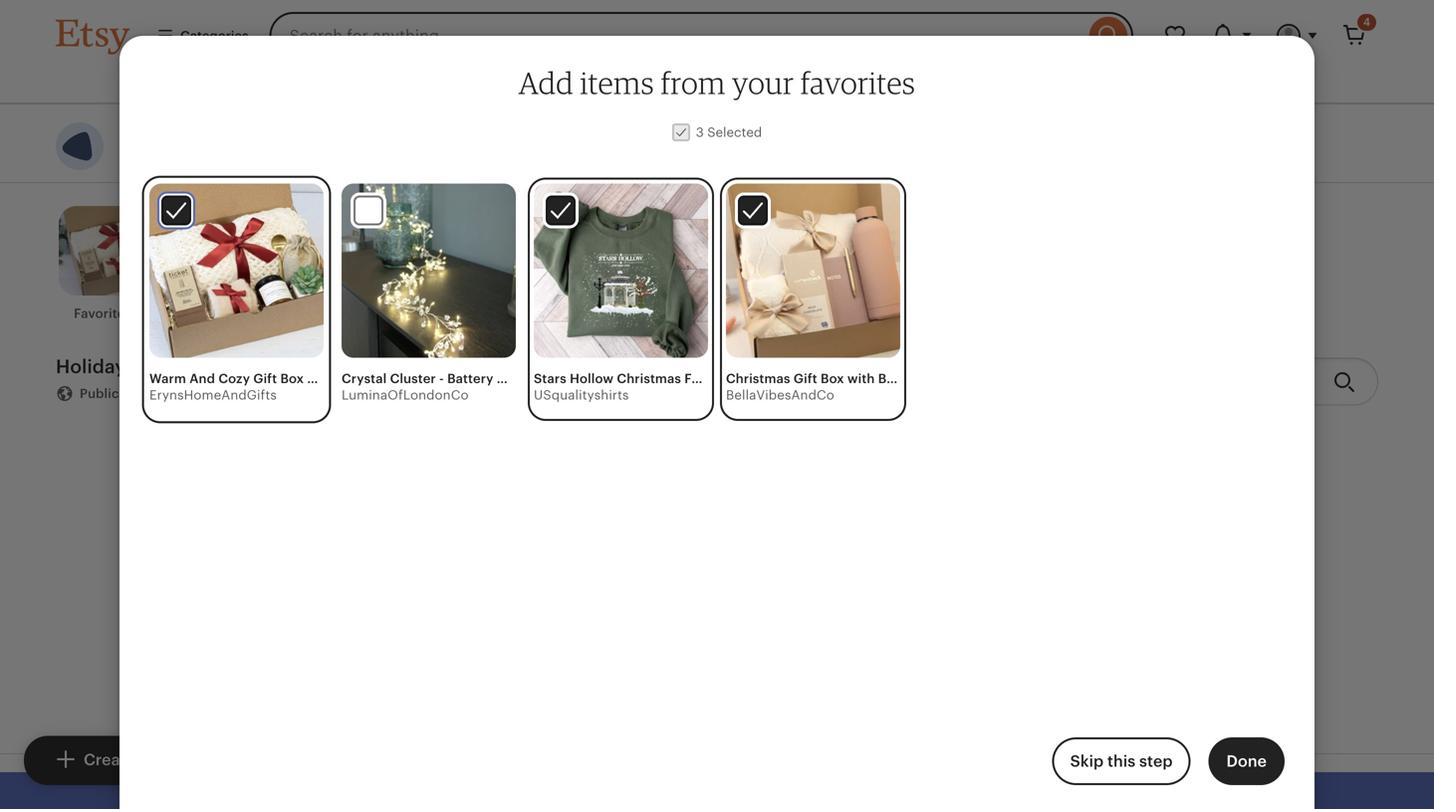 Task type: describe. For each thing, give the bounding box(es) containing it.
3
[[696, 125, 704, 140]]

stars hollow christmas festival sweatshirt, christmas gifts, christmas tree shirt, christmas winter festival sweater, christmas tree sweater image
[[534, 184, 708, 358]]

crystal cluster - battery or plug in operated fairy light string image
[[342, 184, 516, 358]]

collection
[[139, 752, 215, 769]]

christmas gift box with bottle | corporate gift set |  fall care package | hygge gift box with blanket | personalized gift image
[[726, 184, 900, 358]]

skip this step button
[[1052, 738, 1191, 786]]

items for add
[[580, 64, 654, 101]]

create collection button
[[24, 737, 245, 786]]

done button
[[1208, 738, 1285, 786]]

1
[[298, 274, 303, 286]]

0 for 0 items
[[214, 361, 223, 376]]

add
[[519, 64, 574, 101]]

edit button
[[125, 385, 150, 403]]

1 horizontal spatial holiday gift list
[[343, 306, 444, 321]]

selected
[[707, 125, 762, 140]]

0 horizontal spatial gift
[[130, 356, 165, 377]]

public edit
[[80, 386, 150, 401]]

favorite items
[[74, 306, 163, 321]]

add items from your favorites dialog
[[0, 0, 1434, 810]]

luminaoflondonco
[[342, 388, 469, 403]]

1 horizontal spatial gift
[[394, 306, 418, 321]]

favorite for favorite shops
[[210, 306, 261, 321]]

your
[[732, 64, 794, 101]]

skip
[[1070, 753, 1104, 771]]

from
[[661, 64, 726, 101]]

step
[[1139, 753, 1173, 771]]

done
[[1226, 753, 1267, 771]]



Task type: vqa. For each thing, say whether or not it's contained in the screenshot.
bottommost items
yes



Task type: locate. For each thing, give the bounding box(es) containing it.
0 vertical spatial items
[[580, 64, 654, 101]]

favorite shops
[[210, 306, 302, 321]]

items
[[227, 361, 261, 376]]

1 favorite from the left
[[74, 306, 125, 321]]

public
[[80, 386, 119, 401]]

banner
[[20, 0, 1414, 60]]

bellavibesandco
[[726, 388, 834, 403]]

1 vertical spatial 0
[[214, 361, 223, 376]]

favorite
[[74, 306, 125, 321], [210, 306, 261, 321]]

erynshomeandgifts
[[149, 388, 277, 403]]

holiday gift list
[[343, 306, 444, 321], [56, 356, 202, 377]]

list up 'erynshomeandgifts'
[[169, 356, 202, 377]]

0 vertical spatial 0
[[432, 274, 440, 286]]

0 horizontal spatial items
[[128, 306, 163, 321]]

0 horizontal spatial 0
[[214, 361, 223, 376]]

4
[[158, 274, 165, 286]]

menu bar
[[20, 60, 1414, 105]]

create collection
[[84, 752, 215, 769]]

edit
[[125, 386, 150, 401]]

favorite for favorite items
[[74, 306, 125, 321]]

2 favorite from the left
[[210, 306, 261, 321]]

favorite left shops
[[210, 306, 261, 321]]

1 vertical spatial holiday
[[56, 356, 126, 377]]

holiday
[[343, 306, 391, 321], [56, 356, 126, 377]]

1 vertical spatial holiday gift list
[[56, 356, 202, 377]]

gift up luminaoflondonco
[[394, 306, 418, 321]]

1 horizontal spatial favorite
[[210, 306, 261, 321]]

0
[[432, 274, 440, 286], [214, 361, 223, 376]]

0 vertical spatial list
[[421, 306, 444, 321]]

items
[[580, 64, 654, 101], [128, 306, 163, 321]]

shops
[[264, 306, 302, 321]]

1 horizontal spatial items
[[580, 64, 654, 101]]

items inside dialog
[[580, 64, 654, 101]]

0 horizontal spatial holiday gift list
[[56, 356, 202, 377]]

gift up the edit
[[130, 356, 165, 377]]

favorites
[[800, 64, 915, 101]]

None search field
[[269, 12, 1133, 60]]

items for favorite
[[128, 306, 163, 321]]

0 vertical spatial gift
[[394, 306, 418, 321]]

gift
[[394, 306, 418, 321], [130, 356, 165, 377]]

1 vertical spatial gift
[[130, 356, 165, 377]]

add items from your favorites
[[519, 64, 915, 101]]

0 horizontal spatial holiday
[[56, 356, 126, 377]]

skip this step
[[1070, 753, 1173, 771]]

3 selected
[[696, 125, 762, 140]]

list
[[421, 306, 444, 321], [169, 356, 202, 377]]

0 for 0
[[432, 274, 440, 286]]

0 horizontal spatial favorite
[[74, 306, 125, 321]]

favorite up public
[[74, 306, 125, 321]]

0 horizontal spatial list
[[169, 356, 202, 377]]

this
[[1107, 753, 1135, 771]]

holiday gift list up luminaoflondonco
[[343, 306, 444, 321]]

usqualityshirts
[[534, 388, 629, 403]]

warm and cozy gift box with blanket, employee appreciation gift, fall care package, hygge gift box, personalized gift, handmade gifts image
[[149, 184, 324, 358]]

1 horizontal spatial holiday
[[343, 306, 391, 321]]

0 vertical spatial holiday gift list
[[343, 306, 444, 321]]

None search field
[[717, 358, 1378, 406]]

items right add
[[580, 64, 654, 101]]

1 vertical spatial items
[[128, 306, 163, 321]]

1 horizontal spatial 0
[[432, 274, 440, 286]]

1 horizontal spatial list
[[421, 306, 444, 321]]

items down 4
[[128, 306, 163, 321]]

1 vertical spatial list
[[169, 356, 202, 377]]

0 vertical spatial holiday
[[343, 306, 391, 321]]

0 items
[[214, 361, 261, 376]]

Search items text field
[[717, 358, 1317, 406]]

holiday gift list up the edit
[[56, 356, 202, 377]]

create
[[84, 752, 135, 769]]

list up luminaoflondonco
[[421, 306, 444, 321]]

holiday right shops
[[343, 306, 391, 321]]

holiday up public
[[56, 356, 126, 377]]



